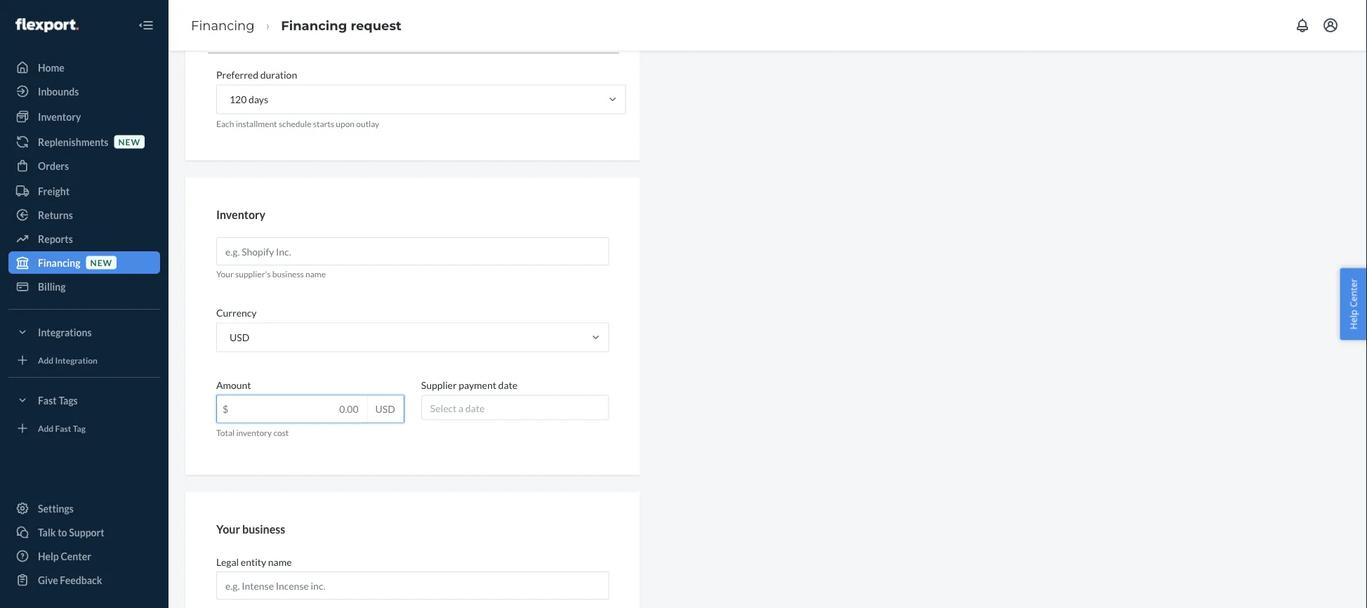 Task type: locate. For each thing, give the bounding box(es) containing it.
0 horizontal spatial name
[[268, 556, 292, 568]]

0 horizontal spatial inventory
[[38, 111, 81, 123]]

breadcrumbs navigation
[[180, 5, 413, 46]]

center
[[1348, 279, 1360, 307], [61, 550, 91, 562]]

name
[[306, 269, 326, 279], [268, 556, 292, 568]]

fast tags button
[[8, 389, 160, 412]]

0 vertical spatial your
[[216, 269, 234, 279]]

usd down currency
[[230, 331, 250, 343]]

give
[[38, 574, 58, 586]]

business right supplier's at the top
[[272, 269, 304, 279]]

financing for financing request
[[281, 17, 347, 33]]

business
[[272, 269, 304, 279], [242, 522, 285, 536]]

add integration
[[38, 355, 98, 365]]

e.g. Intense Incense inc. field
[[216, 572, 609, 600]]

1 vertical spatial usd
[[376, 403, 395, 415]]

feedback
[[60, 574, 102, 586]]

1 horizontal spatial name
[[306, 269, 326, 279]]

2 horizontal spatial financing
[[281, 17, 347, 33]]

inbounds link
[[8, 80, 160, 103]]

entity
[[241, 556, 266, 568]]

date right payment
[[498, 379, 518, 391]]

legal
[[216, 556, 239, 568]]

returns link
[[8, 204, 160, 226]]

duration
[[260, 69, 297, 81]]

reports link
[[8, 228, 160, 250]]

business up legal entity name
[[242, 522, 285, 536]]

your up legal
[[216, 522, 240, 536]]

1 add from the top
[[38, 355, 54, 365]]

currency
[[216, 307, 257, 319]]

0 vertical spatial fast
[[38, 394, 57, 406]]

orders
[[38, 160, 69, 172]]

integration
[[55, 355, 98, 365]]

request
[[351, 17, 402, 33]]

add inside add integration link
[[38, 355, 54, 365]]

1 vertical spatial help
[[38, 550, 59, 562]]

date right a
[[466, 402, 485, 414]]

0 horizontal spatial help center
[[38, 550, 91, 562]]

1 horizontal spatial center
[[1348, 279, 1360, 307]]

0 vertical spatial date
[[498, 379, 518, 391]]

freight link
[[8, 180, 160, 202]]

1 vertical spatial your
[[216, 522, 240, 536]]

add down fast tags
[[38, 423, 54, 433]]

give feedback button
[[8, 569, 160, 591]]

talk
[[38, 527, 56, 538]]

fast tags
[[38, 394, 78, 406]]

new up "orders" link
[[118, 137, 140, 147]]

center inside button
[[1348, 279, 1360, 307]]

1 vertical spatial name
[[268, 556, 292, 568]]

0 horizontal spatial new
[[90, 257, 112, 268]]

1 vertical spatial add
[[38, 423, 54, 433]]

help
[[1348, 310, 1360, 330], [38, 550, 59, 562]]

usd left the select
[[376, 403, 395, 415]]

supplier
[[421, 379, 457, 391]]

name right supplier's at the top
[[306, 269, 326, 279]]

financing up preferred
[[191, 17, 255, 33]]

0 vertical spatial add
[[38, 355, 54, 365]]

each
[[216, 118, 234, 129]]

amount
[[216, 379, 251, 391]]

add
[[38, 355, 54, 365], [38, 423, 54, 433]]

inventory
[[38, 111, 81, 123], [216, 208, 266, 221]]

add fast tag link
[[8, 417, 160, 440]]

inventory down inbounds
[[38, 111, 81, 123]]

your business
[[216, 522, 285, 536]]

orders link
[[8, 155, 160, 177]]

preferred duration
[[216, 69, 297, 81]]

fast
[[38, 394, 57, 406], [55, 423, 71, 433]]

add fast tag
[[38, 423, 86, 433]]

0 horizontal spatial center
[[61, 550, 91, 562]]

0 vertical spatial usd
[[230, 331, 250, 343]]

financing up duration
[[281, 17, 347, 33]]

financing down reports
[[38, 257, 80, 269]]

your supplier's business name
[[216, 269, 326, 279]]

supplier's
[[235, 269, 271, 279]]

preferred
[[216, 69, 259, 81]]

0 vertical spatial help
[[1348, 310, 1360, 330]]

add inside add fast tag "link"
[[38, 423, 54, 433]]

starts
[[313, 118, 334, 129]]

date for supplier payment date
[[498, 379, 518, 391]]

0 horizontal spatial help
[[38, 550, 59, 562]]

120
[[230, 93, 247, 105]]

support
[[69, 527, 104, 538]]

integrations
[[38, 326, 92, 338]]

0 vertical spatial new
[[118, 137, 140, 147]]

1 vertical spatial business
[[242, 522, 285, 536]]

1 your from the top
[[216, 269, 234, 279]]

your left supplier's at the top
[[216, 269, 234, 279]]

usd
[[230, 331, 250, 343], [376, 403, 395, 415]]

returns
[[38, 209, 73, 221]]

select
[[430, 402, 457, 414]]

select a date
[[430, 402, 485, 414]]

your
[[216, 269, 234, 279], [216, 522, 240, 536]]

talk to support
[[38, 527, 104, 538]]

0 horizontal spatial usd
[[230, 331, 250, 343]]

1 vertical spatial fast
[[55, 423, 71, 433]]

help center
[[1348, 279, 1360, 330], [38, 550, 91, 562]]

1 horizontal spatial usd
[[376, 403, 395, 415]]

financing
[[191, 17, 255, 33], [281, 17, 347, 33], [38, 257, 80, 269]]

fast left tag
[[55, 423, 71, 433]]

1 horizontal spatial inventory
[[216, 208, 266, 221]]

new
[[118, 137, 140, 147], [90, 257, 112, 268]]

upon
[[336, 118, 355, 129]]

add for add integration
[[38, 355, 54, 365]]

1 vertical spatial new
[[90, 257, 112, 268]]

financing link
[[191, 17, 255, 33]]

new for replenishments
[[118, 137, 140, 147]]

2 your from the top
[[216, 522, 240, 536]]

1 horizontal spatial financing
[[191, 17, 255, 33]]

tags
[[59, 394, 78, 406]]

inventory up supplier's at the top
[[216, 208, 266, 221]]

date
[[498, 379, 518, 391], [466, 402, 485, 414]]

fast left tags
[[38, 394, 57, 406]]

1 vertical spatial center
[[61, 550, 91, 562]]

2 add from the top
[[38, 423, 54, 433]]

your for your business
[[216, 522, 240, 536]]

0 horizontal spatial financing
[[38, 257, 80, 269]]

payment
[[459, 379, 497, 391]]

add left integration
[[38, 355, 54, 365]]

1 horizontal spatial new
[[118, 137, 140, 147]]

flexport logo image
[[15, 18, 79, 32]]

a
[[459, 402, 464, 414]]

billing link
[[8, 275, 160, 298]]

0 horizontal spatial date
[[466, 402, 485, 414]]

1 horizontal spatial help
[[1348, 310, 1360, 330]]

0 vertical spatial inventory
[[38, 111, 81, 123]]

name right entity
[[268, 556, 292, 568]]

inbounds
[[38, 85, 79, 97]]

0 vertical spatial help center
[[1348, 279, 1360, 330]]

integrations button
[[8, 321, 160, 344]]

open account menu image
[[1323, 17, 1340, 34]]

1 horizontal spatial help center
[[1348, 279, 1360, 330]]

1 horizontal spatial date
[[498, 379, 518, 391]]

installment
[[236, 118, 277, 129]]

new down "reports" link
[[90, 257, 112, 268]]

1 vertical spatial inventory
[[216, 208, 266, 221]]

help inside button
[[1348, 310, 1360, 330]]

each installment schedule starts upon outlay
[[216, 118, 380, 129]]

1 vertical spatial date
[[466, 402, 485, 414]]

0 vertical spatial center
[[1348, 279, 1360, 307]]

new for financing
[[90, 257, 112, 268]]

financing request link
[[281, 17, 402, 33]]



Task type: vqa. For each thing, say whether or not it's contained in the screenshot.
2nd Add
yes



Task type: describe. For each thing, give the bounding box(es) containing it.
date for select a date
[[466, 402, 485, 414]]

fast inside add fast tag "link"
[[55, 423, 71, 433]]

120 days
[[230, 93, 268, 105]]

financing request
[[281, 17, 402, 33]]

days
[[249, 93, 268, 105]]

help center link
[[8, 545, 160, 568]]

tag
[[73, 423, 86, 433]]

close navigation image
[[138, 17, 155, 34]]

legal entity name
[[216, 556, 292, 568]]

e.g. Shopify Inc. field
[[216, 238, 609, 266]]

settings
[[38, 503, 74, 515]]

give feedback
[[38, 574, 102, 586]]

1 vertical spatial help center
[[38, 550, 91, 562]]

billing
[[38, 281, 66, 293]]

total
[[216, 427, 235, 438]]

to
[[58, 527, 67, 538]]

freight
[[38, 185, 70, 197]]

add integration link
[[8, 349, 160, 372]]

$
[[223, 403, 228, 415]]

home
[[38, 61, 65, 73]]

0.00 text field
[[217, 396, 367, 422]]

schedule
[[279, 118, 311, 129]]

0 vertical spatial name
[[306, 269, 326, 279]]

your for your supplier's business name
[[216, 269, 234, 279]]

talk to support button
[[8, 521, 160, 544]]

total inventory cost
[[216, 427, 289, 438]]

help center button
[[1341, 268, 1368, 340]]

reports
[[38, 233, 73, 245]]

fast inside fast tags dropdown button
[[38, 394, 57, 406]]

help center inside button
[[1348, 279, 1360, 330]]

open notifications image
[[1295, 17, 1312, 34]]

home link
[[8, 56, 160, 79]]

outlay
[[356, 118, 380, 129]]

settings link
[[8, 497, 160, 520]]

add for add fast tag
[[38, 423, 54, 433]]

cost
[[274, 427, 289, 438]]

replenishments
[[38, 136, 108, 148]]

inventory
[[236, 427, 272, 438]]

financing for the financing link
[[191, 17, 255, 33]]

inventory link
[[8, 105, 160, 128]]

0 vertical spatial business
[[272, 269, 304, 279]]

supplier payment date
[[421, 379, 518, 391]]



